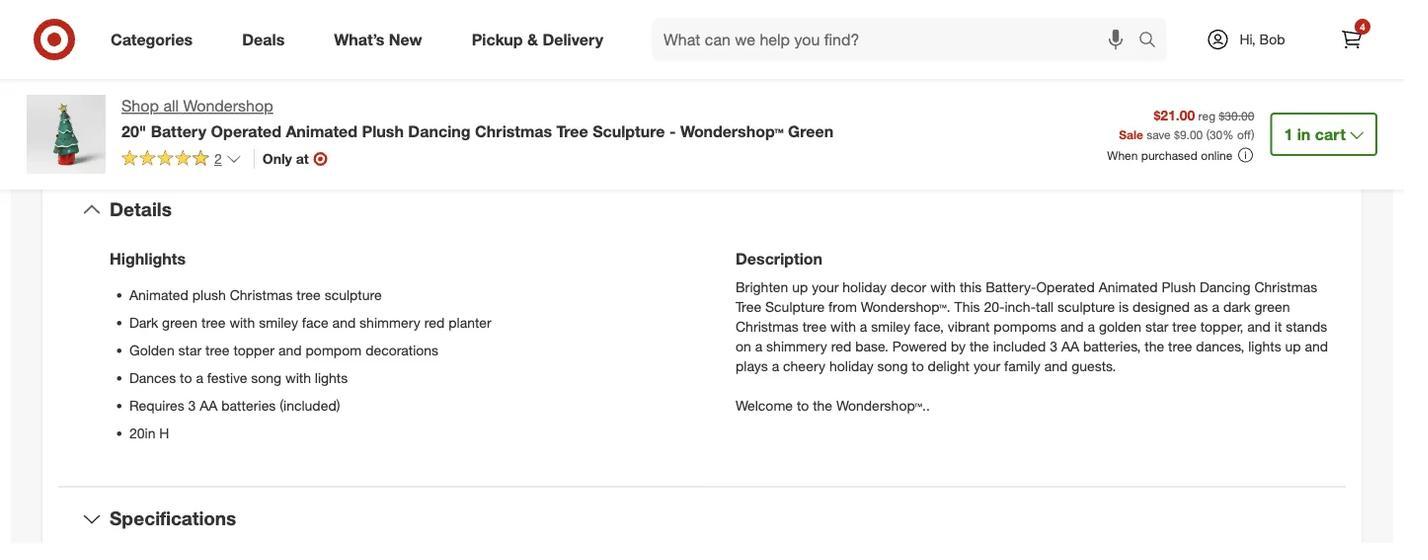 Task type: locate. For each thing, give the bounding box(es) containing it.
advertisement region
[[726, 0, 1378, 33]]

animated up is
[[1099, 278, 1158, 295]]

details button
[[58, 178, 1346, 241]]

dancing up dark
[[1200, 278, 1251, 295]]

dancing inside brighten up your holiday decor with this battery-operated animated plush dancing christmas tree sculpture from wondershop™. this 20-inch-tall sculpture is designed as a dark green christmas tree with a smiley face, vibrant pompoms and a golden star tree topper, and it stands on a shimmery red base. powered by the included 3 aa batteries, the tree dances, lights up and plays a cheery holiday song to delight your family and guests.
[[1200, 278, 1251, 295]]

smiley
[[259, 313, 298, 331], [871, 317, 911, 335]]

from
[[829, 298, 857, 315]]

1 horizontal spatial to
[[797, 396, 809, 414]]

battery
[[151, 121, 206, 141]]

1 horizontal spatial smiley
[[871, 317, 911, 335]]

holiday
[[843, 278, 887, 295], [830, 357, 874, 374]]

family
[[1004, 357, 1041, 374]]

golden
[[129, 341, 174, 358]]

red left planter
[[424, 313, 445, 331]]

lights inside brighten up your holiday decor with this battery-operated animated plush dancing christmas tree sculpture from wondershop™. this 20-inch-tall sculpture is designed as a dark green christmas tree with a smiley face, vibrant pompoms and a golden star tree topper, and it stands on a shimmery red base. powered by the included 3 aa batteries, the tree dances, lights up and plays a cheery holiday song to delight your family and guests.
[[1249, 337, 1282, 354]]

red
[[424, 313, 445, 331], [831, 337, 852, 354]]

star inside brighten up your holiday decor with this battery-operated animated plush dancing christmas tree sculpture from wondershop™. this 20-inch-tall sculpture is designed as a dark green christmas tree with a smiley face, vibrant pompoms and a golden star tree topper, and it stands on a shimmery red base. powered by the included 3 aa batteries, the tree dances, lights up and plays a cheery holiday song to delight your family and guests.
[[1145, 317, 1169, 335]]

0 vertical spatial plush
[[362, 121, 404, 141]]

image of 20" battery operated animated plush dancing christmas tree sculpture - wondershop™ green image
[[27, 95, 106, 174]]

0 vertical spatial lights
[[1249, 337, 1282, 354]]

christmas inside shop all wondershop 20" battery operated animated plush dancing christmas tree sculpture - wondershop™ green
[[475, 121, 552, 141]]

1 vertical spatial aa
[[200, 396, 218, 414]]

song inside brighten up your holiday decor with this battery-operated animated plush dancing christmas tree sculpture from wondershop™. this 20-inch-tall sculpture is designed as a dark green christmas tree with a smiley face, vibrant pompoms and a golden star tree topper, and it stands on a shimmery red base. powered by the included 3 aa batteries, the tree dances, lights up and plays a cheery holiday song to delight your family and guests.
[[878, 357, 908, 374]]

tree up dark green tree with smiley face and shimmery red planter
[[297, 286, 321, 303]]

topper
[[233, 341, 275, 358]]

dancing
[[408, 121, 471, 141], [1200, 278, 1251, 295]]

and right 'family'
[[1045, 357, 1068, 374]]

sculpture left is
[[1058, 298, 1115, 315]]

star
[[1145, 317, 1169, 335], [178, 341, 202, 358]]

1 horizontal spatial plush
[[1162, 278, 1196, 295]]

this up the this
[[960, 278, 982, 295]]

dark
[[1223, 298, 1251, 315]]

1 horizontal spatial animated
[[286, 121, 358, 141]]

0 vertical spatial aa
[[1062, 337, 1080, 354]]

1 horizontal spatial dancing
[[1200, 278, 1251, 295]]

powered
[[893, 337, 947, 354]]

pompoms
[[994, 317, 1057, 335]]

up down description
[[792, 278, 808, 295]]

1 horizontal spatial tree
[[736, 298, 762, 315]]

1 horizontal spatial red
[[831, 337, 852, 354]]

wondershop™.
[[861, 298, 951, 315]]

tree down the "brighten"
[[736, 298, 762, 315]]

your left 'family'
[[974, 357, 1001, 374]]

1 horizontal spatial the
[[970, 337, 989, 354]]

0 vertical spatial dancing
[[408, 121, 471, 141]]

sculpture
[[325, 286, 382, 303], [1058, 298, 1115, 315]]

1 horizontal spatial 3
[[1050, 337, 1058, 354]]

1 vertical spatial red
[[831, 337, 852, 354]]

dancing down new
[[408, 121, 471, 141]]

dark
[[129, 313, 158, 331]]

1 vertical spatial sculpture
[[765, 298, 825, 315]]

1 vertical spatial up
[[1285, 337, 1301, 354]]

plush up designed on the bottom right of the page
[[1162, 278, 1196, 295]]

what's new
[[334, 30, 422, 49]]

holiday down the base. on the right bottom of page
[[830, 357, 874, 374]]

highlights
[[110, 249, 186, 269]]

0 vertical spatial star
[[1145, 317, 1169, 335]]

face,
[[914, 317, 944, 335]]

bob
[[1260, 31, 1285, 48]]

shop all wondershop 20" battery operated animated plush dancing christmas tree sculpture - wondershop™ green
[[121, 96, 834, 141]]

0 horizontal spatial to
[[180, 369, 192, 386]]

1 vertical spatial holiday
[[830, 357, 874, 374]]

1 vertical spatial star
[[178, 341, 202, 358]]

30
[[1210, 127, 1223, 142]]

and right face
[[332, 313, 356, 331]]

what's
[[334, 30, 385, 49]]

a up the base. on the right bottom of page
[[860, 317, 867, 335]]

1 vertical spatial tree
[[736, 298, 762, 315]]

red left the base. on the right bottom of page
[[831, 337, 852, 354]]

shimmery
[[360, 313, 421, 331], [766, 337, 827, 354]]

tree left about
[[557, 121, 588, 141]]

decorations
[[366, 341, 439, 358]]

20-
[[984, 298, 1005, 315]]

planter
[[449, 313, 492, 331]]

shimmery inside brighten up your holiday decor with this battery-operated animated plush dancing christmas tree sculpture from wondershop™. this 20-inch-tall sculpture is designed as a dark green christmas tree with a smiley face, vibrant pompoms and a golden star tree topper, and it stands on a shimmery red base. powered by the included 3 aa batteries, the tree dances, lights up and plays a cheery holiday song to delight your family and guests.
[[766, 337, 827, 354]]

with up the this
[[930, 278, 956, 295]]

0 horizontal spatial sculpture
[[593, 121, 665, 141]]

sculpture left -
[[593, 121, 665, 141]]

0 vertical spatial tree
[[557, 121, 588, 141]]

1 horizontal spatial this
[[960, 278, 982, 295]]

1 vertical spatial operated
[[1036, 278, 1095, 295]]

categories link
[[94, 18, 217, 61]]

a
[[1212, 298, 1220, 315], [860, 317, 867, 335], [1088, 317, 1095, 335], [755, 337, 763, 354], [772, 357, 779, 374], [196, 369, 203, 386]]

song down the base. on the right bottom of page
[[878, 357, 908, 374]]

tree up festive
[[205, 341, 230, 358]]

to for welcome to the wondershop™..
[[797, 396, 809, 414]]

lights down pompom
[[315, 369, 348, 386]]

green right dark
[[162, 313, 198, 331]]

lights down it
[[1249, 337, 1282, 354]]

a up batteries,
[[1088, 317, 1095, 335]]

golden star tree topper and pompom decorations
[[129, 341, 439, 358]]

up
[[792, 278, 808, 295], [1285, 337, 1301, 354]]

star right golden
[[178, 341, 202, 358]]

1 horizontal spatial sculpture
[[765, 298, 825, 315]]

holiday up from
[[843, 278, 887, 295]]

2 horizontal spatial to
[[912, 357, 924, 374]]

plush down what's new link
[[362, 121, 404, 141]]

a left festive
[[196, 369, 203, 386]]

0 horizontal spatial operated
[[211, 121, 281, 141]]

0 horizontal spatial star
[[178, 341, 202, 358]]

20"
[[121, 121, 146, 141]]

0 horizontal spatial shimmery
[[360, 313, 421, 331]]

smiley down wondershop™.
[[871, 317, 911, 335]]

sale
[[1119, 127, 1143, 142]]

aa up the guests.
[[1062, 337, 1080, 354]]

to right welcome
[[797, 396, 809, 414]]

to
[[912, 357, 924, 374], [180, 369, 192, 386], [797, 396, 809, 414]]

animated up at
[[286, 121, 358, 141]]

inch-
[[1005, 298, 1036, 315]]

animated up dark
[[129, 286, 189, 303]]

1 horizontal spatial your
[[974, 357, 1001, 374]]

search button
[[1130, 18, 1177, 65]]

song down topper
[[251, 369, 282, 386]]

2 horizontal spatial animated
[[1099, 278, 1158, 295]]

animated plush christmas tree sculpture
[[129, 286, 382, 303]]

operated up the tall on the bottom
[[1036, 278, 1095, 295]]

aa down festive
[[200, 396, 218, 414]]

1 horizontal spatial sculpture
[[1058, 298, 1115, 315]]

shimmery up the decorations
[[360, 313, 421, 331]]

smiley up golden star tree topper and pompom decorations
[[259, 313, 298, 331]]

3 right included at the bottom of the page
[[1050, 337, 1058, 354]]

topper,
[[1201, 317, 1244, 335]]

0 horizontal spatial smiley
[[259, 313, 298, 331]]

battery-
[[986, 278, 1036, 295]]

delight
[[928, 357, 970, 374]]

0 horizontal spatial lights
[[315, 369, 348, 386]]

is
[[1119, 298, 1129, 315]]

star down designed on the bottom right of the page
[[1145, 317, 1169, 335]]

all
[[163, 96, 179, 116]]

0 horizontal spatial this
[[691, 118, 731, 146]]

in
[[1297, 124, 1311, 144]]

lights
[[1249, 337, 1282, 354], [315, 369, 348, 386]]

a right as
[[1212, 298, 1220, 315]]

to right the dances
[[180, 369, 192, 386]]

1 in cart
[[1284, 124, 1346, 144]]

shimmery up cheery
[[766, 337, 827, 354]]

0 horizontal spatial tree
[[557, 121, 588, 141]]

animated inside shop all wondershop 20" battery operated animated plush dancing christmas tree sculpture - wondershop™ green
[[286, 121, 358, 141]]

up down stands
[[1285, 337, 1301, 354]]

operated inside shop all wondershop 20" battery operated animated plush dancing christmas tree sculpture - wondershop™ green
[[211, 121, 281, 141]]

a right plays
[[772, 357, 779, 374]]

off
[[1237, 127, 1251, 142]]

to down powered
[[912, 357, 924, 374]]

tree down as
[[1173, 317, 1197, 335]]

1 horizontal spatial star
[[1145, 317, 1169, 335]]

the down designed on the bottom right of the page
[[1145, 337, 1164, 354]]

1 vertical spatial 3
[[188, 396, 196, 414]]

%
[[1223, 127, 1234, 142]]

operated down wondershop
[[211, 121, 281, 141]]

operated inside brighten up your holiday decor with this battery-operated animated plush dancing christmas tree sculpture from wondershop™. this 20-inch-tall sculpture is designed as a dark green christmas tree with a smiley face, vibrant pompoms and a golden star tree topper, and it stands on a shimmery red base. powered by the included 3 aa batteries, the tree dances, lights up and plays a cheery holiday song to delight your family and guests.
[[1036, 278, 1095, 295]]

green
[[1255, 298, 1290, 315], [162, 313, 198, 331]]

christmas down "pickup"
[[475, 121, 552, 141]]

golden
[[1099, 317, 1142, 335]]

the down cheery
[[813, 396, 833, 414]]

green inside brighten up your holiday decor with this battery-operated animated plush dancing christmas tree sculpture from wondershop™. this 20-inch-tall sculpture is designed as a dark green christmas tree with a smiley face, vibrant pompoms and a golden star tree topper, and it stands on a shimmery red base. powered by the included 3 aa batteries, the tree dances, lights up and plays a cheery holiday song to delight your family and guests.
[[1255, 298, 1290, 315]]

shop
[[121, 96, 159, 116]]

and
[[332, 313, 356, 331], [1061, 317, 1084, 335], [1248, 317, 1271, 335], [1305, 337, 1328, 354], [278, 341, 302, 358], [1045, 357, 1068, 374]]

3
[[1050, 337, 1058, 354], [188, 396, 196, 414]]

1 horizontal spatial lights
[[1249, 337, 1282, 354]]

christmas
[[475, 121, 552, 141], [1255, 278, 1318, 295], [230, 286, 293, 303], [736, 317, 799, 335]]

1 vertical spatial shimmery
[[766, 337, 827, 354]]

1 vertical spatial dancing
[[1200, 278, 1251, 295]]

1 horizontal spatial green
[[1255, 298, 1290, 315]]

new
[[389, 30, 422, 49]]

2
[[214, 150, 222, 167]]

0 horizontal spatial red
[[424, 313, 445, 331]]

tree up cheery
[[803, 317, 827, 335]]

1 vertical spatial this
[[960, 278, 982, 295]]

operated
[[211, 121, 281, 141], [1036, 278, 1095, 295]]

delivery
[[543, 30, 603, 49]]

0 horizontal spatial dancing
[[408, 121, 471, 141]]

4
[[1360, 20, 1366, 33]]

tree
[[557, 121, 588, 141], [736, 298, 762, 315]]

christmas up on
[[736, 317, 799, 335]]

sculpture up face
[[325, 286, 382, 303]]

dancing inside shop all wondershop 20" battery operated animated plush dancing christmas tree sculpture - wondershop™ green
[[408, 121, 471, 141]]

green up it
[[1255, 298, 1290, 315]]

this right -
[[691, 118, 731, 146]]

search
[[1130, 32, 1177, 51]]

3 right requires
[[188, 396, 196, 414]]

0 vertical spatial sculpture
[[593, 121, 665, 141]]

0 vertical spatial shimmery
[[360, 313, 421, 331]]

sculpture down the "brighten"
[[765, 298, 825, 315]]

and left it
[[1248, 317, 1271, 335]]

your
[[812, 278, 839, 295], [974, 357, 1001, 374]]

this
[[691, 118, 731, 146], [960, 278, 982, 295]]

4 link
[[1330, 18, 1374, 61]]

1 horizontal spatial operated
[[1036, 278, 1095, 295]]

-
[[670, 121, 676, 141]]

0 vertical spatial your
[[812, 278, 839, 295]]

1 vertical spatial plush
[[1162, 278, 1196, 295]]

your up from
[[812, 278, 839, 295]]

0 horizontal spatial 3
[[188, 396, 196, 414]]

song
[[878, 357, 908, 374], [251, 369, 282, 386]]

0 vertical spatial operated
[[211, 121, 281, 141]]

0 vertical spatial up
[[792, 278, 808, 295]]

1 horizontal spatial up
[[1285, 337, 1301, 354]]

0 vertical spatial 3
[[1050, 337, 1058, 354]]

0 horizontal spatial plush
[[362, 121, 404, 141]]

1 horizontal spatial song
[[878, 357, 908, 374]]

the right by
[[970, 337, 989, 354]]

animated
[[286, 121, 358, 141], [1099, 278, 1158, 295], [129, 286, 189, 303]]

tree down plush
[[201, 313, 226, 331]]

pompom
[[306, 341, 362, 358]]

0 vertical spatial red
[[424, 313, 445, 331]]

1 horizontal spatial aa
[[1062, 337, 1080, 354]]

1 horizontal spatial shimmery
[[766, 337, 827, 354]]

designed
[[1133, 298, 1190, 315]]

tree
[[297, 286, 321, 303], [201, 313, 226, 331], [803, 317, 827, 335], [1173, 317, 1197, 335], [1168, 337, 1192, 354], [205, 341, 230, 358]]



Task type: describe. For each thing, give the bounding box(es) containing it.
reg
[[1199, 108, 1216, 123]]

hi,
[[1240, 31, 1256, 48]]

cart
[[1315, 124, 1346, 144]]

at
[[296, 150, 309, 167]]

sculpture inside brighten up your holiday decor with this battery-operated animated plush dancing christmas tree sculpture from wondershop™. this 20-inch-tall sculpture is designed as a dark green christmas tree with a smiley face, vibrant pompoms and a golden star tree topper, and it stands on a shimmery red base. powered by the included 3 aa batteries, the tree dances, lights up and plays a cheery holiday song to delight your family and guests.
[[1058, 298, 1115, 315]]

tree inside brighten up your holiday decor with this battery-operated animated plush dancing christmas tree sculpture from wondershop™. this 20-inch-tall sculpture is designed as a dark green christmas tree with a smiley face, vibrant pompoms and a golden star tree topper, and it stands on a shimmery red base. powered by the included 3 aa batteries, the tree dances, lights up and plays a cheery holiday song to delight your family and guests.
[[736, 298, 762, 315]]

cheery
[[783, 357, 826, 374]]

smiley inside brighten up your holiday decor with this battery-operated animated plush dancing christmas tree sculpture from wondershop™. this 20-inch-tall sculpture is designed as a dark green christmas tree with a smiley face, vibrant pompoms and a golden star tree topper, and it stands on a shimmery red base. powered by the included 3 aa batteries, the tree dances, lights up and plays a cheery holiday song to delight your family and guests.
[[871, 317, 911, 335]]

20in
[[129, 424, 156, 441]]

christmas right plush
[[230, 286, 293, 303]]

0 horizontal spatial animated
[[129, 286, 189, 303]]

$
[[1174, 127, 1180, 142]]

)
[[1251, 127, 1255, 142]]

brighten
[[736, 278, 788, 295]]

sponsored
[[1319, 35, 1378, 50]]

red inside brighten up your holiday decor with this battery-operated animated plush dancing christmas tree sculpture from wondershop™. this 20-inch-tall sculpture is designed as a dark green christmas tree with a smiley face, vibrant pompoms and a golden star tree topper, and it stands on a shimmery red base. powered by the included 3 aa batteries, the tree dances, lights up and plays a cheery holiday song to delight your family and guests.
[[831, 337, 852, 354]]

$21.00
[[1154, 106, 1195, 124]]

purchased
[[1141, 148, 1198, 163]]

What can we help you find? suggestions appear below search field
[[652, 18, 1144, 61]]

tree left dances, at the right bottom of the page
[[1168, 337, 1192, 354]]

0 horizontal spatial green
[[162, 313, 198, 331]]

face
[[302, 313, 329, 331]]

animated inside brighten up your holiday decor with this battery-operated animated plush dancing christmas tree sculpture from wondershop™. this 20-inch-tall sculpture is designed as a dark green christmas tree with a smiley face, vibrant pompoms and a golden star tree topper, and it stands on a shimmery red base. powered by the included 3 aa batteries, the tree dances, lights up and plays a cheery holiday song to delight your family and guests.
[[1099, 278, 1158, 295]]

vibrant
[[948, 317, 990, 335]]

0 horizontal spatial song
[[251, 369, 282, 386]]

3 inside brighten up your holiday decor with this battery-operated animated plush dancing christmas tree sculpture from wondershop™. this 20-inch-tall sculpture is designed as a dark green christmas tree with a smiley face, vibrant pompoms and a golden star tree topper, and it stands on a shimmery red base. powered by the included 3 aa batteries, the tree dances, lights up and plays a cheery holiday song to delight your family and guests.
[[1050, 337, 1058, 354]]

0 horizontal spatial aa
[[200, 396, 218, 414]]

specifications
[[110, 507, 236, 530]]

only
[[262, 150, 292, 167]]

1 vertical spatial your
[[974, 357, 1001, 374]]

festive
[[207, 369, 247, 386]]

0 horizontal spatial the
[[813, 396, 833, 414]]

1 vertical spatial lights
[[315, 369, 348, 386]]

h
[[159, 424, 169, 441]]

0 horizontal spatial your
[[812, 278, 839, 295]]

decor
[[891, 278, 927, 295]]

and down dark green tree with smiley face and shimmery red planter
[[278, 341, 302, 358]]

1 in cart for 20" battery operated animated plush dancing christmas tree sculpture - wondershop™ green element
[[1284, 124, 1346, 144]]

requires 3 aa batteries (included)
[[129, 396, 340, 414]]

with up topper
[[230, 313, 255, 331]]

online
[[1201, 148, 1233, 163]]

specifications button
[[58, 487, 1346, 544]]

about
[[620, 118, 685, 146]]

9.00
[[1180, 127, 1203, 142]]

base.
[[856, 337, 889, 354]]

with down from
[[831, 317, 856, 335]]

to inside brighten up your holiday decor with this battery-operated animated plush dancing christmas tree sculpture from wondershop™. this 20-inch-tall sculpture is designed as a dark green christmas tree with a smiley face, vibrant pompoms and a golden star tree topper, and it stands on a shimmery red base. powered by the included 3 aa batteries, the tree dances, lights up and plays a cheery holiday song to delight your family and guests.
[[912, 357, 924, 374]]

requires
[[129, 396, 184, 414]]

deals
[[242, 30, 285, 49]]

wondershop™..
[[836, 396, 930, 414]]

sculpture inside brighten up your holiday decor with this battery-operated animated plush dancing christmas tree sculpture from wondershop™. this 20-inch-tall sculpture is designed as a dark green christmas tree with a smiley face, vibrant pompoms and a golden star tree topper, and it stands on a shimmery red base. powered by the included 3 aa batteries, the tree dances, lights up and plays a cheery holiday song to delight your family and guests.
[[765, 298, 825, 315]]

what's new link
[[317, 18, 447, 61]]

categories
[[111, 30, 193, 49]]

brighten up your holiday decor with this battery-operated animated plush dancing christmas tree sculpture from wondershop™. this 20-inch-tall sculpture is designed as a dark green christmas tree with a smiley face, vibrant pompoms and a golden star tree topper, and it stands on a shimmery red base. powered by the included 3 aa batteries, the tree dances, lights up and plays a cheery holiday song to delight your family and guests.
[[736, 278, 1328, 374]]

stands
[[1286, 317, 1328, 335]]

plush
[[192, 286, 226, 303]]

$21.00 reg $30.00 sale save $ 9.00 ( 30 % off )
[[1119, 106, 1255, 142]]

0 horizontal spatial up
[[792, 278, 808, 295]]

batteries,
[[1083, 337, 1141, 354]]

green
[[788, 121, 834, 141]]

welcome to the wondershop™..
[[736, 396, 930, 414]]

as
[[1194, 298, 1208, 315]]

(
[[1206, 127, 1210, 142]]

description
[[736, 249, 823, 269]]

and down stands
[[1305, 337, 1328, 354]]

tall
[[1036, 298, 1054, 315]]

hi, bob
[[1240, 31, 1285, 48]]

sculpture inside shop all wondershop 20" battery operated animated plush dancing christmas tree sculpture - wondershop™ green
[[593, 121, 665, 141]]

it
[[1275, 317, 1282, 335]]

0 vertical spatial this
[[691, 118, 731, 146]]

plays
[[736, 357, 768, 374]]

deals link
[[225, 18, 309, 61]]

about this item
[[620, 118, 784, 146]]

&
[[527, 30, 538, 49]]

tree inside shop all wondershop 20" battery operated animated plush dancing christmas tree sculpture - wondershop™ green
[[557, 121, 588, 141]]

item
[[737, 118, 784, 146]]

pickup
[[472, 30, 523, 49]]

plush inside brighten up your holiday decor with this battery-operated animated plush dancing christmas tree sculpture from wondershop™. this 20-inch-tall sculpture is designed as a dark green christmas tree with a smiley face, vibrant pompoms and a golden star tree topper, and it stands on a shimmery red base. powered by the included 3 aa batteries, the tree dances, lights up and plays a cheery holiday song to delight your family and guests.
[[1162, 278, 1196, 295]]

and up batteries,
[[1061, 317, 1084, 335]]

when purchased online
[[1107, 148, 1233, 163]]

to for dances to a festive song with lights
[[180, 369, 192, 386]]

with up (included)
[[285, 369, 311, 386]]

christmas up it
[[1255, 278, 1318, 295]]

when
[[1107, 148, 1138, 163]]

wondershop
[[183, 96, 273, 116]]

dances
[[129, 369, 176, 386]]

dark green tree with smiley face and shimmery red planter
[[129, 313, 492, 331]]

by
[[951, 337, 966, 354]]

pickup & delivery link
[[455, 18, 628, 61]]

0 horizontal spatial sculpture
[[325, 286, 382, 303]]

batteries
[[221, 396, 276, 414]]

this
[[955, 298, 980, 315]]

aa inside brighten up your holiday decor with this battery-operated animated plush dancing christmas tree sculpture from wondershop™. this 20-inch-tall sculpture is designed as a dark green christmas tree with a smiley face, vibrant pompoms and a golden star tree topper, and it stands on a shimmery red base. powered by the included 3 aa batteries, the tree dances, lights up and plays a cheery holiday song to delight your family and guests.
[[1062, 337, 1080, 354]]

only at
[[262, 150, 309, 167]]

wondershop™
[[680, 121, 784, 141]]

guests.
[[1072, 357, 1116, 374]]

included
[[993, 337, 1046, 354]]

plush inside shop all wondershop 20" battery operated animated plush dancing christmas tree sculpture - wondershop™ green
[[362, 121, 404, 141]]

save
[[1147, 127, 1171, 142]]

this inside brighten up your holiday decor with this battery-operated animated plush dancing christmas tree sculpture from wondershop™. this 20-inch-tall sculpture is designed as a dark green christmas tree with a smiley face, vibrant pompoms and a golden star tree topper, and it stands on a shimmery red base. powered by the included 3 aa batteries, the tree dances, lights up and plays a cheery holiday song to delight your family and guests.
[[960, 278, 982, 295]]

a right on
[[755, 337, 763, 354]]

2 horizontal spatial the
[[1145, 337, 1164, 354]]

0 vertical spatial holiday
[[843, 278, 887, 295]]



Task type: vqa. For each thing, say whether or not it's contained in the screenshot.
Christmas inside the Shop all Wondershop 20" Battery Operated Animated Plush Dancing Christmas Tree Sculpture - Wondershop™ Green
yes



